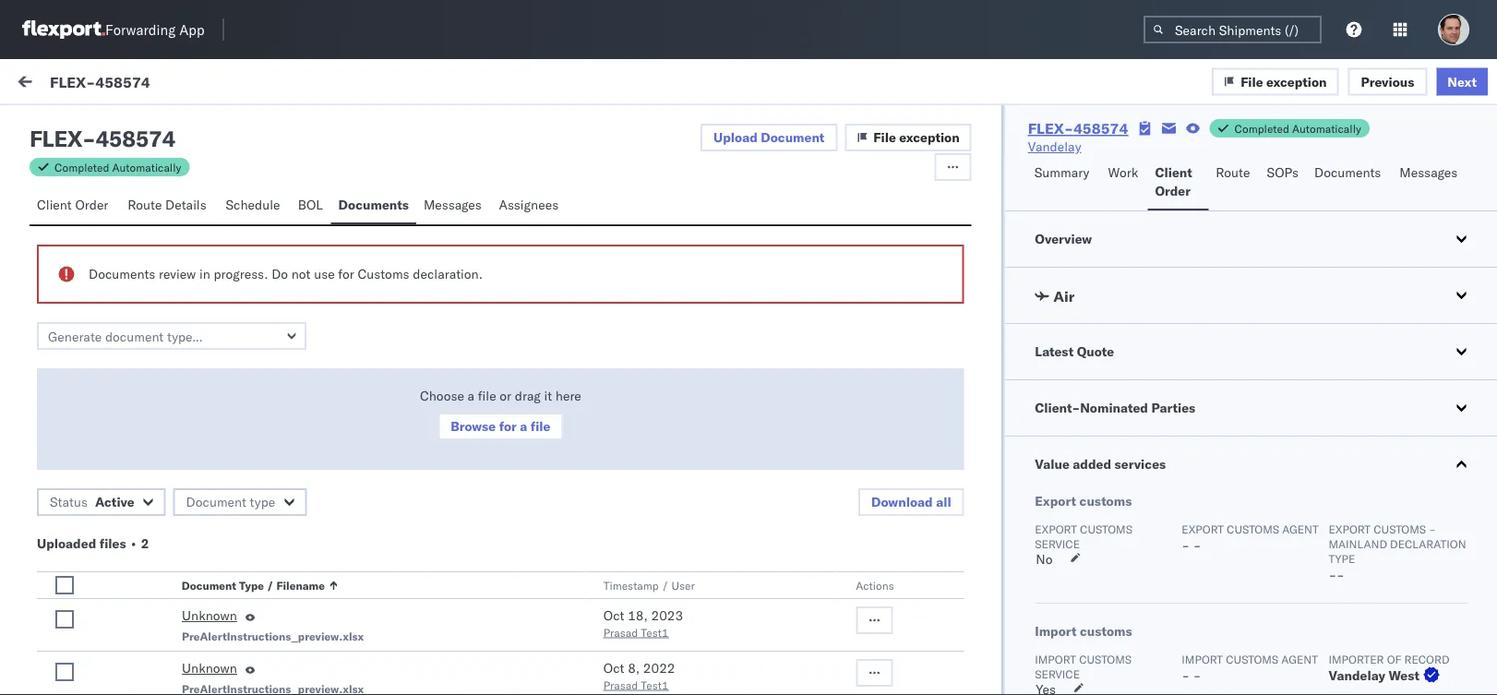 Task type: describe. For each thing, give the bounding box(es) containing it.
documents for documents review in progress. do not use for customs declaration.
[[89, 266, 155, 282]]

timestamp / user button
[[600, 574, 819, 593]]

flex- right my on the top
[[50, 72, 95, 91]]

oct inside oct 18, 2023 prasad test1
[[603, 607, 624, 624]]

pm for 5:45
[[630, 584, 649, 600]]

type inside document type / filename button
[[239, 578, 264, 592]]

work for related
[[1209, 160, 1233, 174]]

exception: warehouse devan delay
[[59, 582, 276, 599]]

5 savant from the top
[[132, 551, 172, 567]]

upload document button
[[701, 124, 838, 151]]

vandelay link
[[1028, 138, 1081, 156]]

2 resize handle column header from the left
[[808, 154, 831, 695]]

route for route details
[[128, 197, 162, 213]]

latent
[[55, 232, 93, 248]]

browse for a file button
[[438, 413, 564, 440]]

import for import work
[[137, 76, 176, 92]]

forwarding
[[105, 21, 176, 38]]

customs for export customs - mainland declaration type --
[[1373, 522, 1426, 536]]

great
[[107, 619, 137, 636]]

test1 for 2022
[[641, 678, 669, 692]]

my work
[[18, 71, 100, 96]]

in
[[199, 266, 210, 282]]

1 horizontal spatial automatically
[[1292, 121, 1361, 135]]

documents for the left documents button
[[338, 197, 409, 213]]

app
[[179, 21, 205, 38]]

2
[[141, 535, 149, 552]]

oct 26, 2023, 7:22 pm edt
[[511, 215, 676, 231]]

unknown link for oct 8, 2022
[[182, 659, 237, 681]]

test.
[[162, 232, 188, 248]]

resize handle column header for category
[[1136, 154, 1158, 695]]

importer
[[1328, 652, 1384, 666]]

4 omkar savant from the top
[[90, 449, 172, 465]]

summary
[[1035, 164, 1090, 180]]

4 savant from the top
[[132, 449, 172, 465]]

active
[[95, 494, 134, 510]]

it
[[544, 388, 552, 404]]

0 horizontal spatial file exception
[[874, 129, 960, 145]]

do
[[272, 266, 288, 282]]

2023, for 6:30
[[559, 381, 595, 397]]

contract
[[248, 619, 297, 636]]

1 horizontal spatial file exception
[[1241, 73, 1327, 89]]

this
[[223, 619, 245, 636]]

file inside browse for a file button
[[531, 418, 551, 434]]

message
[[57, 160, 102, 174]]

external (0)
[[30, 117, 105, 133]]

2023, for 7:00
[[559, 298, 595, 314]]

3 omkar from the top
[[90, 366, 128, 382]]

export for export customs agent - -
[[1181, 522, 1224, 536]]

26, for oct 26, 2023, 5:45 pm edt
[[535, 584, 556, 600]]

export for export customs service
[[1035, 522, 1077, 536]]

1 horizontal spatial file
[[1241, 73, 1263, 89]]

customs for import customs service
[[1079, 652, 1131, 666]]

flex
[[30, 125, 82, 152]]

2 omkar savant from the top
[[90, 283, 172, 299]]

flex- up summary
[[1028, 119, 1074, 138]]

3 omkar savant from the top
[[90, 366, 172, 382]]

1 horizontal spatial client order button
[[1148, 156, 1209, 210]]

1 vertical spatial exception
[[899, 129, 960, 145]]

choose
[[420, 388, 464, 404]]

import customs
[[1035, 623, 1132, 639]]

import inside import customs agent - -
[[1181, 652, 1223, 666]]

messages for the right messages button
[[1400, 164, 1458, 180]]

edt for oct 26, 2023, 7:22 pm edt
[[652, 215, 676, 231]]

latest quote
[[1035, 343, 1114, 360]]

my
[[18, 71, 48, 96]]

with
[[194, 619, 219, 636]]

0 vertical spatial customs
[[358, 266, 409, 282]]

0 horizontal spatial documents button
[[331, 188, 416, 224]]

0 horizontal spatial messages button
[[416, 188, 492, 224]]

oct 26, 2023, 6:30 pm edt
[[511, 381, 676, 397]]

internal
[[124, 117, 169, 133]]

0 vertical spatial completed
[[1235, 121, 1290, 135]]

download all button
[[858, 488, 964, 516]]

established,
[[300, 619, 372, 636]]

4 omkar from the top
[[90, 449, 128, 465]]

no
[[1035, 551, 1052, 567]]

oct for oct 26, 2023, 5:45 pm edt
[[511, 584, 532, 600]]

upload document
[[714, 129, 825, 145]]

26, for oct 26, 2023, 7:22 pm edt
[[535, 215, 556, 231]]

category
[[840, 160, 885, 174]]

progress.
[[214, 266, 268, 282]]

oct for oct 26, 2023, 6:30 pm edt
[[511, 381, 532, 397]]

0 horizontal spatial client order button
[[30, 188, 120, 224]]

this is
[[55, 619, 94, 636]]

status
[[50, 494, 88, 510]]

a inside button
[[520, 418, 527, 434]]

timestamp / user
[[603, 578, 695, 592]]

filename
[[277, 578, 325, 592]]

edt for oct 26, 2023, 7:00 pm edt
[[652, 298, 676, 314]]

vandelay for vandelay west
[[1328, 667, 1385, 684]]

will
[[395, 619, 415, 636]]

and
[[169, 619, 191, 636]]

0 horizontal spatial automatically
[[112, 160, 181, 174]]

1366815
[[1205, 381, 1261, 397]]

export for export customs
[[1035, 493, 1076, 509]]

458574 up summary
[[1074, 119, 1128, 138]]

commendation
[[127, 315, 214, 331]]

delay
[[241, 582, 276, 599]]

next
[[1448, 73, 1477, 89]]

documents for rightmost documents button
[[1315, 164, 1381, 180]]

this
[[55, 619, 80, 636]]

0 vertical spatial completed automatically
[[1235, 121, 1361, 135]]

6:30
[[598, 381, 626, 397]]

quote
[[1077, 343, 1114, 360]]

lucrative
[[55, 638, 106, 654]]

customs for import customs
[[1080, 623, 1132, 639]]

2023, for 5:45
[[559, 584, 595, 600]]

0 vertical spatial exception
[[1267, 73, 1327, 89]]

oct 26, 2023, 7:00 pm edt
[[511, 298, 676, 314]]

document for type
[[182, 578, 237, 592]]

i am filing a commendation report to improve
[[55, 315, 318, 331]]

unknown link for oct 18, 2023
[[182, 606, 237, 629]]

2023, for 7:22
[[559, 215, 595, 231]]

import work button
[[137, 76, 209, 92]]

bol button
[[291, 188, 331, 224]]

458574 down route button
[[1205, 215, 1253, 231]]

client-
[[1035, 400, 1080, 416]]

edt for oct 26, 2023, 5:45 pm edt
[[652, 584, 676, 600]]

pm for 6:30
[[630, 381, 649, 397]]

2022
[[643, 660, 675, 676]]

1 savant from the top
[[132, 200, 172, 216]]

oct 18, 2023 prasad test1
[[603, 607, 683, 639]]

0 vertical spatial unknown
[[127, 481, 185, 497]]

1 vertical spatial flex-458574
[[1028, 119, 1128, 138]]

vandelay for vandelay
[[1028, 138, 1081, 155]]

458574 up internal
[[95, 72, 150, 91]]

1 horizontal spatial messages button
[[1392, 156, 1468, 210]]

actions
[[856, 578, 895, 592]]

1 horizontal spatial client
[[1155, 164, 1192, 180]]

exception: unknown customs hold type
[[59, 481, 308, 497]]

documents review in progress. do not use for customs declaration.
[[89, 266, 483, 282]]

1 vertical spatial client
[[37, 197, 72, 213]]

oct for oct 26, 2023, 7:00 pm edt
[[511, 298, 532, 314]]

service for --
[[1035, 537, 1080, 551]]

0 horizontal spatial order
[[75, 197, 108, 213]]

route details
[[128, 197, 207, 213]]

internal (0) button
[[116, 109, 207, 145]]

forwarding app link
[[22, 20, 205, 39]]

agent for vandelay west
[[1281, 652, 1318, 666]]

route button
[[1209, 156, 1260, 210]]

we
[[375, 619, 392, 636]]

services
[[1114, 456, 1166, 472]]

2 savant from the top
[[132, 283, 172, 299]]

to
[[256, 315, 268, 331]]

0 horizontal spatial file
[[874, 129, 896, 145]]

26, for oct 26, 2023, 6:30 pm edt
[[535, 381, 556, 397]]

air
[[1053, 287, 1074, 306]]

document type / filename
[[182, 578, 325, 592]]

review
[[159, 266, 196, 282]]

2 omkar from the top
[[90, 283, 128, 299]]

a right filing
[[116, 315, 123, 331]]

1 omkar from the top
[[90, 200, 128, 216]]

status active
[[50, 494, 134, 510]]

schedule
[[226, 197, 280, 213]]

/ inside button
[[267, 578, 274, 592]]

sops
[[1267, 164, 1299, 180]]

latest
[[1035, 343, 1073, 360]]

(0) for internal (0)
[[172, 117, 196, 133]]

service for vandelay west
[[1035, 667, 1080, 681]]

order inside client order
[[1155, 183, 1191, 199]]

7:22
[[598, 215, 626, 231]]

edt for oct 26, 2023, 6:30 pm edt
[[652, 381, 676, 397]]

details
[[165, 197, 207, 213]]



Task type: locate. For each thing, give the bounding box(es) containing it.
1 2023, from the top
[[559, 215, 595, 231]]

3 edt from the top
[[652, 381, 676, 397]]

prasad for 18,
[[603, 625, 638, 639]]

customs inside import customs service
[[1079, 652, 1131, 666]]

0 vertical spatial flex-458574
[[50, 72, 150, 91]]

client order button
[[1148, 156, 1209, 210], [30, 188, 120, 224]]

type inside button
[[250, 494, 275, 510]]

client order button up latent
[[30, 188, 120, 224]]

file
[[478, 388, 496, 404], [531, 418, 551, 434]]

customs inside export customs service
[[1080, 522, 1132, 536]]

type up document type / filename at the left of page
[[250, 494, 275, 510]]

2 test1 from the top
[[641, 678, 669, 692]]

oct left the 5:45
[[511, 584, 532, 600]]

savant up test.
[[132, 200, 172, 216]]

0 vertical spatial automatically
[[1292, 121, 1361, 135]]

1 exception: from the top
[[59, 481, 124, 497]]

0 horizontal spatial flex-458574
[[50, 72, 150, 91]]

schedule button
[[218, 188, 291, 224]]

1 horizontal spatial customs
[[358, 266, 409, 282]]

completed up 'item/shipment'
[[1235, 121, 1290, 135]]

1 horizontal spatial file
[[531, 418, 551, 434]]

savant up warehouse
[[132, 551, 172, 567]]

exception: up is
[[59, 582, 124, 599]]

5 omkar from the top
[[90, 551, 128, 567]]

1 horizontal spatial route
[[1216, 164, 1250, 180]]

external
[[30, 117, 78, 133]]

(0) right external
[[81, 117, 105, 133]]

(0) for external (0)
[[81, 117, 105, 133]]

8,
[[628, 660, 640, 676]]

uploaded files ∙ 2
[[37, 535, 149, 552]]

download all
[[871, 494, 951, 510]]

1 horizontal spatial work
[[1209, 160, 1233, 174]]

/ left user
[[662, 578, 669, 592]]

import
[[137, 76, 176, 92], [1035, 623, 1076, 639], [1035, 652, 1076, 666], [1181, 652, 1223, 666]]

export customs - mainland declaration type --
[[1328, 522, 1466, 583]]

route up messaging in the left of the page
[[128, 197, 162, 213]]

unknown link down 'devan'
[[182, 606, 237, 629]]

2023, left the 5:45
[[559, 584, 595, 600]]

1 vertical spatial automatically
[[112, 160, 181, 174]]

0 horizontal spatial messages
[[424, 197, 482, 213]]

/ left filename
[[267, 578, 274, 592]]

4 resize handle column header from the left
[[1464, 154, 1486, 695]]

oct left it
[[511, 381, 532, 397]]

use
[[314, 266, 335, 282]]

2 / from the left
[[662, 578, 669, 592]]

26, left 7:00
[[535, 298, 556, 314]]

service inside export customs service
[[1035, 537, 1080, 551]]

test1 for 2023
[[641, 625, 669, 639]]

0 vertical spatial client
[[1155, 164, 1192, 180]]

export up mainland
[[1328, 522, 1370, 536]]

edt right 6:30
[[652, 381, 676, 397]]

item/shipment
[[1236, 160, 1312, 174]]

pm right 7:00
[[630, 298, 649, 314]]

omkar inside button
[[90, 671, 128, 687]]

unknown for oct 8, 2022
[[182, 660, 237, 676]]

26, down assignees
[[535, 215, 556, 231]]

1 vertical spatial unknown
[[182, 607, 237, 624]]

pm for 7:22
[[630, 215, 649, 231]]

and with this contract established, we will create a lucrative partnership.
[[55, 619, 465, 654]]

0 vertical spatial type
[[250, 494, 275, 510]]

0 horizontal spatial type
[[250, 494, 275, 510]]

pm for 7:00
[[630, 298, 649, 314]]

automatically up sops on the top right
[[1292, 121, 1361, 135]]

1 horizontal spatial completed automatically
[[1235, 121, 1361, 135]]

or
[[500, 388, 512, 404]]

0 vertical spatial test1
[[641, 625, 669, 639]]

omkar savant down generate document type... text box
[[90, 366, 172, 382]]

3 savant from the top
[[132, 366, 172, 382]]

export customs
[[1035, 493, 1132, 509]]

document type
[[186, 494, 275, 510]]

26, for oct 26, 2023, 7:00 pm edt
[[535, 298, 556, 314]]

completed down flex - 458574
[[54, 160, 109, 174]]

flex- up parties
[[1167, 381, 1205, 397]]

0 vertical spatial for
[[338, 266, 354, 282]]

0 horizontal spatial route
[[128, 197, 162, 213]]

1 vertical spatial work
[[1209, 160, 1233, 174]]

hold
[[246, 481, 275, 497]]

documents
[[1315, 164, 1381, 180], [338, 197, 409, 213], [89, 266, 155, 282]]

route inside route button
[[1216, 164, 1250, 180]]

export for export customs - mainland declaration type --
[[1328, 522, 1370, 536]]

omkar savant
[[90, 200, 172, 216], [90, 283, 172, 299], [90, 366, 172, 382], [90, 449, 172, 465], [90, 551, 172, 567], [90, 671, 172, 687]]

route
[[1216, 164, 1250, 180], [128, 197, 162, 213]]

oct inside oct 8, 2022 prasad test1
[[603, 660, 624, 676]]

export up no at the bottom of page
[[1035, 522, 1077, 536]]

0 vertical spatial file exception
[[1241, 73, 1327, 89]]

1 vertical spatial route
[[128, 197, 162, 213]]

documents button right bol
[[331, 188, 416, 224]]

1 vertical spatial document
[[186, 494, 246, 510]]

2 prasad from the top
[[603, 678, 638, 692]]

0 horizontal spatial client order
[[37, 197, 108, 213]]

work right related
[[1209, 160, 1233, 174]]

resize handle column header for related work item/shipment
[[1464, 154, 1486, 695]]

file
[[1241, 73, 1263, 89], [874, 129, 896, 145]]

0 horizontal spatial completed automatically
[[54, 160, 181, 174]]

oct left 8,
[[603, 660, 624, 676]]

import for import customs service
[[1035, 652, 1076, 666]]

test1 inside oct 8, 2022 prasad test1
[[641, 678, 669, 692]]

pm up 18,
[[630, 584, 649, 600]]

previous
[[1361, 73, 1414, 89]]

prasad down 8,
[[603, 678, 638, 692]]

1 resize handle column header from the left
[[481, 154, 503, 695]]

work
[[179, 76, 209, 92], [1108, 164, 1139, 180]]

26,
[[535, 215, 556, 231], [535, 298, 556, 314], [535, 381, 556, 397], [535, 584, 556, 600]]

edt up 2023
[[652, 584, 676, 600]]

1 horizontal spatial type
[[278, 481, 308, 497]]

overview button
[[1005, 211, 1497, 267]]

1 vertical spatial documents
[[338, 197, 409, 213]]

agent for --
[[1282, 522, 1318, 536]]

6 savant from the top
[[132, 671, 172, 687]]

1 test1 from the top
[[641, 625, 669, 639]]

omkar up active
[[90, 449, 128, 465]]

work up internal (0)
[[179, 76, 209, 92]]

1 vertical spatial for
[[499, 418, 517, 434]]

messages
[[1400, 164, 1458, 180], [424, 197, 482, 213]]

2023,
[[559, 215, 595, 231], [559, 298, 595, 314], [559, 381, 595, 397], [559, 584, 595, 600]]

file exception button
[[1212, 68, 1339, 95], [1212, 68, 1339, 95], [845, 124, 972, 151], [845, 124, 972, 151]]

0 horizontal spatial file
[[478, 388, 496, 404]]

0 horizontal spatial completed
[[54, 160, 109, 174]]

client order
[[1155, 164, 1192, 199], [37, 197, 108, 213]]

warehouse
[[127, 582, 196, 599]]

customs for export customs service
[[1080, 522, 1132, 536]]

forwarding app
[[105, 21, 205, 38]]

omkar savant up active
[[90, 449, 172, 465]]

0 vertical spatial work
[[53, 71, 100, 96]]

automatically down internal
[[112, 160, 181, 174]]

agent inside import customs agent - -
[[1281, 652, 1318, 666]]

1 vertical spatial file exception
[[874, 129, 960, 145]]

work inside button
[[1108, 164, 1139, 180]]

prasad inside oct 8, 2022 prasad test1
[[603, 678, 638, 692]]

flex-458574 up summary
[[1028, 119, 1128, 138]]

value
[[1035, 456, 1069, 472]]

1 vertical spatial file
[[531, 418, 551, 434]]

0 vertical spatial agent
[[1282, 522, 1318, 536]]

unknown for oct 18, 2023
[[182, 607, 237, 624]]

resize handle column header for message
[[481, 154, 503, 695]]

458574
[[95, 72, 150, 91], [1074, 119, 1128, 138], [95, 125, 175, 152], [1205, 215, 1253, 231]]

customs inside export customs agent - -
[[1226, 522, 1279, 536]]

0 horizontal spatial for
[[338, 266, 354, 282]]

2 26, from the top
[[535, 298, 556, 314]]

omkar savant up filing
[[90, 283, 172, 299]]

1 vertical spatial completed automatically
[[54, 160, 181, 174]]

1 / from the left
[[267, 578, 274, 592]]

value added services button
[[1005, 437, 1497, 492]]

1 edt from the top
[[652, 215, 676, 231]]

devan
[[199, 582, 238, 599]]

declaration
[[1390, 537, 1466, 551]]

2 vertical spatial document
[[182, 578, 237, 592]]

export customs service
[[1035, 522, 1132, 551]]

type inside export customs - mainland declaration type --
[[1328, 552, 1355, 565]]

documents button right sops on the top right
[[1307, 156, 1392, 210]]

documents down 'latent messaging test.'
[[89, 266, 155, 282]]

1 vertical spatial service
[[1035, 667, 1080, 681]]

3 26, from the top
[[535, 381, 556, 397]]

export inside export customs - mainland declaration type --
[[1328, 522, 1370, 536]]

for down or at bottom left
[[499, 418, 517, 434]]

1 vertical spatial completed
[[54, 160, 109, 174]]

2023, right it
[[559, 381, 595, 397]]

added
[[1072, 456, 1111, 472]]

4 edt from the top
[[652, 584, 676, 600]]

customs left hold at the bottom of page
[[188, 481, 243, 497]]

value added services
[[1035, 456, 1166, 472]]

agent inside export customs agent - -
[[1282, 522, 1318, 536]]

0 vertical spatial type
[[278, 481, 308, 497]]

vandelay west
[[1328, 667, 1419, 684]]

partnership.
[[109, 638, 181, 654]]

3 pm from the top
[[630, 381, 649, 397]]

external (0) button
[[22, 109, 116, 145]]

work right summary button
[[1108, 164, 1139, 180]]

1 horizontal spatial documents button
[[1307, 156, 1392, 210]]

prasad down 18,
[[603, 625, 638, 639]]

customs right the use
[[358, 266, 409, 282]]

import work
[[137, 76, 209, 92]]

omkar savant up messaging in the left of the page
[[90, 200, 172, 216]]

edt
[[652, 215, 676, 231], [652, 298, 676, 314], [652, 381, 676, 397], [652, 584, 676, 600]]

oct down assignees
[[511, 215, 532, 231]]

5:45
[[598, 584, 626, 600]]

2 horizontal spatial documents
[[1315, 164, 1381, 180]]

1 horizontal spatial (0)
[[172, 117, 196, 133]]

for right the use
[[338, 266, 354, 282]]

prasad inside oct 18, 2023 prasad test1
[[603, 625, 638, 639]]

latest quote button
[[1005, 324, 1497, 379]]

customs inside export customs - mainland declaration type --
[[1373, 522, 1426, 536]]

0 vertical spatial vandelay
[[1028, 138, 1081, 155]]

flex- 458574
[[1167, 215, 1253, 231]]

26, right or at bottom left
[[535, 381, 556, 397]]

export inside export customs service
[[1035, 522, 1077, 536]]

document
[[761, 129, 825, 145], [186, 494, 246, 510], [182, 578, 237, 592]]

1 26, from the top
[[535, 215, 556, 231]]

1 prasad from the top
[[603, 625, 638, 639]]

automatically
[[1292, 121, 1361, 135], [112, 160, 181, 174]]

am
[[63, 315, 80, 331]]

nominated
[[1080, 400, 1148, 416]]

file down it
[[531, 418, 551, 434]]

completed automatically down flex - 458574
[[54, 160, 181, 174]]

0 horizontal spatial exception
[[899, 129, 960, 145]]

resize handle column header
[[481, 154, 503, 695], [808, 154, 831, 695], [1136, 154, 1158, 695], [1464, 154, 1486, 695]]

import for import customs
[[1035, 623, 1076, 639]]

customs for import customs agent - -
[[1226, 652, 1278, 666]]

2 service from the top
[[1035, 667, 1080, 681]]

export down value added services button
[[1181, 522, 1224, 536]]

2023, left 7:22 on the left of page
[[559, 215, 595, 231]]

1 horizontal spatial documents
[[338, 197, 409, 213]]

Search Shipments (/) text field
[[1144, 16, 1322, 43]]

type right 'devan'
[[239, 578, 264, 592]]

a down the drag
[[520, 418, 527, 434]]

1 vertical spatial type
[[239, 578, 264, 592]]

summary button
[[1027, 156, 1101, 210]]

omkar left ∙
[[90, 551, 128, 567]]

0 vertical spatial work
[[179, 76, 209, 92]]

1 horizontal spatial completed
[[1235, 121, 1290, 135]]

savant down the review
[[132, 283, 172, 299]]

related
[[1168, 160, 1206, 174]]

oct for oct 26, 2023, 7:22 pm edt
[[511, 215, 532, 231]]

client up latent
[[37, 197, 72, 213]]

1 (0) from the left
[[81, 117, 105, 133]]

0 horizontal spatial customs
[[188, 481, 243, 497]]

route for route
[[1216, 164, 1250, 180]]

exception:
[[59, 481, 124, 497], [59, 582, 124, 599]]

internal (0)
[[124, 117, 196, 133]]

service inside import customs service
[[1035, 667, 1080, 681]]

import inside import customs service
[[1035, 652, 1076, 666]]

document for type
[[186, 494, 246, 510]]

customs inside import customs agent - -
[[1226, 652, 1278, 666]]

omkar savant up warehouse
[[90, 551, 172, 567]]

458574 up message
[[95, 125, 175, 152]]

document type button
[[173, 488, 307, 516]]

unknown down with
[[182, 660, 237, 676]]

order down related
[[1155, 183, 1191, 199]]

unknown up 2
[[127, 481, 185, 497]]

1 horizontal spatial order
[[1155, 183, 1191, 199]]

exception: for exception: unknown customs hold type
[[59, 481, 124, 497]]

exception: for exception: warehouse devan delay
[[59, 582, 124, 599]]

flexport. image
[[22, 20, 105, 39]]

oct up the drag
[[511, 298, 532, 314]]

export
[[1035, 493, 1076, 509], [1035, 522, 1077, 536], [1181, 522, 1224, 536], [1328, 522, 1370, 536]]

type down mainland
[[1328, 552, 1355, 565]]

4 pm from the top
[[630, 584, 649, 600]]

0 vertical spatial file
[[1241, 73, 1263, 89]]

1 vertical spatial customs
[[188, 481, 243, 497]]

route right related
[[1216, 164, 1250, 180]]

0 vertical spatial exception:
[[59, 481, 124, 497]]

pm right 6:30
[[630, 381, 649, 397]]

1 horizontal spatial type
[[1328, 552, 1355, 565]]

all
[[936, 494, 951, 510]]

4 2023, from the top
[[559, 584, 595, 600]]

work for my
[[53, 71, 100, 96]]

0 horizontal spatial work
[[53, 71, 100, 96]]

flex-458574
[[50, 72, 150, 91], [1028, 119, 1128, 138]]

test1 down 2022
[[641, 678, 669, 692]]

1 horizontal spatial vandelay
[[1328, 667, 1385, 684]]

flex-458574 link
[[1028, 119, 1128, 138]]

for inside button
[[499, 418, 517, 434]]

Generate document type... text field
[[37, 322, 306, 350]]

1 pm from the top
[[630, 215, 649, 231]]

savant up exception: unknown customs hold type
[[132, 449, 172, 465]]

savant
[[132, 200, 172, 216], [132, 283, 172, 299], [132, 366, 172, 382], [132, 449, 172, 465], [132, 551, 172, 567], [132, 671, 172, 687]]

0 horizontal spatial (0)
[[81, 117, 105, 133]]

0 horizontal spatial work
[[179, 76, 209, 92]]

2 vertical spatial unknown
[[182, 660, 237, 676]]

file down search shipments (/) text box
[[1241, 73, 1263, 89]]

is
[[84, 619, 94, 636]]

client order button up 'flex- 458574'
[[1148, 156, 1209, 210]]

omkar up 'latent messaging test.'
[[90, 200, 128, 216]]

unknown
[[127, 481, 185, 497], [182, 607, 237, 624], [182, 660, 237, 676]]

previous button
[[1348, 68, 1427, 95]]

import customs agent - -
[[1181, 652, 1318, 684]]

1 horizontal spatial client order
[[1155, 164, 1192, 199]]

None checkbox
[[55, 610, 74, 629], [55, 663, 74, 681], [55, 610, 74, 629], [55, 663, 74, 681]]

5 omkar savant from the top
[[90, 551, 172, 567]]

next button
[[1437, 68, 1488, 95]]

test1 down 2023
[[641, 625, 669, 639]]

oct 26, 2023, 5:45 pm edt
[[511, 584, 676, 600]]

2 unknown link from the top
[[182, 659, 237, 681]]

savant down generate document type... text box
[[132, 366, 172, 382]]

messages for leftmost messages button
[[424, 197, 482, 213]]

3 resize handle column header from the left
[[1136, 154, 1158, 695]]

1 vertical spatial vandelay
[[1328, 667, 1385, 684]]

1 horizontal spatial messages
[[1400, 164, 1458, 180]]

work
[[53, 71, 100, 96], [1209, 160, 1233, 174]]

a right create
[[458, 619, 465, 636]]

flex-
[[50, 72, 95, 91], [1028, 119, 1074, 138], [1167, 215, 1205, 231], [1167, 381, 1205, 397]]

edt right 7:22 on the left of page
[[652, 215, 676, 231]]

completed automatically
[[1235, 121, 1361, 135], [54, 160, 181, 174]]

export inside export customs agent - -
[[1181, 522, 1224, 536]]

1 vertical spatial messages
[[424, 197, 482, 213]]

2023, left 7:00
[[559, 298, 595, 314]]

omkar savant inside button
[[90, 671, 172, 687]]

26, left the 5:45
[[535, 584, 556, 600]]

0 vertical spatial unknown link
[[182, 606, 237, 629]]

test1 inside oct 18, 2023 prasad test1
[[641, 625, 669, 639]]

import customs service
[[1035, 652, 1131, 681]]

2 edt from the top
[[652, 298, 676, 314]]

a inside and with this contract established, we will create a lucrative partnership.
[[458, 619, 465, 636]]

uploaded
[[37, 535, 96, 552]]

1 vertical spatial work
[[1108, 164, 1139, 180]]

0 horizontal spatial type
[[239, 578, 264, 592]]

assignees button
[[492, 188, 569, 224]]

a right choose
[[468, 388, 475, 404]]

1 omkar savant from the top
[[90, 200, 172, 216]]

flex- 1366815
[[1167, 381, 1261, 397]]

work up external (0)
[[53, 71, 100, 96]]

1 vertical spatial prasad
[[603, 678, 638, 692]]

(0) inside internal (0) button
[[172, 117, 196, 133]]

prasad for 8,
[[603, 678, 638, 692]]

0 vertical spatial messages
[[1400, 164, 1458, 180]]

2 (0) from the left
[[172, 117, 196, 133]]

1 vertical spatial agent
[[1281, 652, 1318, 666]]

service down import customs
[[1035, 667, 1080, 681]]

customs
[[1079, 493, 1132, 509], [1080, 522, 1132, 536], [1226, 522, 1279, 536], [1373, 522, 1426, 536], [1080, 623, 1132, 639], [1079, 652, 1131, 666], [1226, 652, 1278, 666]]

omkar down lucrative
[[90, 671, 128, 687]]

omkar savant down partnership.
[[90, 671, 172, 687]]

2 exception: from the top
[[59, 582, 124, 599]]

2 pm from the top
[[630, 298, 649, 314]]

oct down the 5:45
[[603, 607, 624, 624]]

mainland
[[1328, 537, 1387, 551]]

parties
[[1151, 400, 1195, 416]]

exception: up uploaded files ∙ 2
[[59, 481, 124, 497]]

6 omkar savant from the top
[[90, 671, 172, 687]]

route inside route details button
[[128, 197, 162, 213]]

savant inside button
[[132, 671, 172, 687]]

/ inside button
[[662, 578, 669, 592]]

0 horizontal spatial client
[[37, 197, 72, 213]]

(0) inside external (0) button
[[81, 117, 105, 133]]

flex- down related
[[1167, 215, 1205, 231]]

1 horizontal spatial flex-458574
[[1028, 119, 1128, 138]]

file left or at bottom left
[[478, 388, 496, 404]]

0 vertical spatial service
[[1035, 537, 1080, 551]]

documents right 'bol' button
[[338, 197, 409, 213]]

agent left importer
[[1281, 652, 1318, 666]]

client order right work button
[[1155, 164, 1192, 199]]

0 vertical spatial route
[[1216, 164, 1250, 180]]

related work item/shipment
[[1168, 160, 1312, 174]]

0 vertical spatial document
[[761, 129, 825, 145]]

order
[[1155, 183, 1191, 199], [75, 197, 108, 213]]

1 vertical spatial type
[[1328, 552, 1355, 565]]

None checkbox
[[55, 576, 74, 594]]

declaration.
[[413, 266, 483, 282]]

1 horizontal spatial /
[[662, 578, 669, 592]]

0 vertical spatial prasad
[[603, 625, 638, 639]]

omkar up filing
[[90, 283, 128, 299]]

6 omkar from the top
[[90, 671, 128, 687]]

type right hold at the bottom of page
[[278, 481, 308, 497]]

2 vertical spatial documents
[[89, 266, 155, 282]]

1 vertical spatial unknown link
[[182, 659, 237, 681]]

0 horizontal spatial /
[[267, 578, 274, 592]]

agent down value added services button
[[1282, 522, 1318, 536]]

4 26, from the top
[[535, 584, 556, 600]]

1 horizontal spatial for
[[499, 418, 517, 434]]

7:00
[[598, 298, 626, 314]]

customs for export customs
[[1079, 493, 1132, 509]]

1 unknown link from the top
[[182, 606, 237, 629]]

service up no at the bottom of page
[[1035, 537, 1080, 551]]

3 2023, from the top
[[559, 381, 595, 397]]

2 2023, from the top
[[559, 298, 595, 314]]

1 service from the top
[[1035, 537, 1080, 551]]

documents right sops on the top right
[[1315, 164, 1381, 180]]

file up the category
[[874, 129, 896, 145]]

customs for export customs agent - -
[[1226, 522, 1279, 536]]

file exception down search shipments (/) text box
[[1241, 73, 1327, 89]]

0 horizontal spatial documents
[[89, 266, 155, 282]]



Task type: vqa. For each thing, say whether or not it's contained in the screenshot.
the from
no



